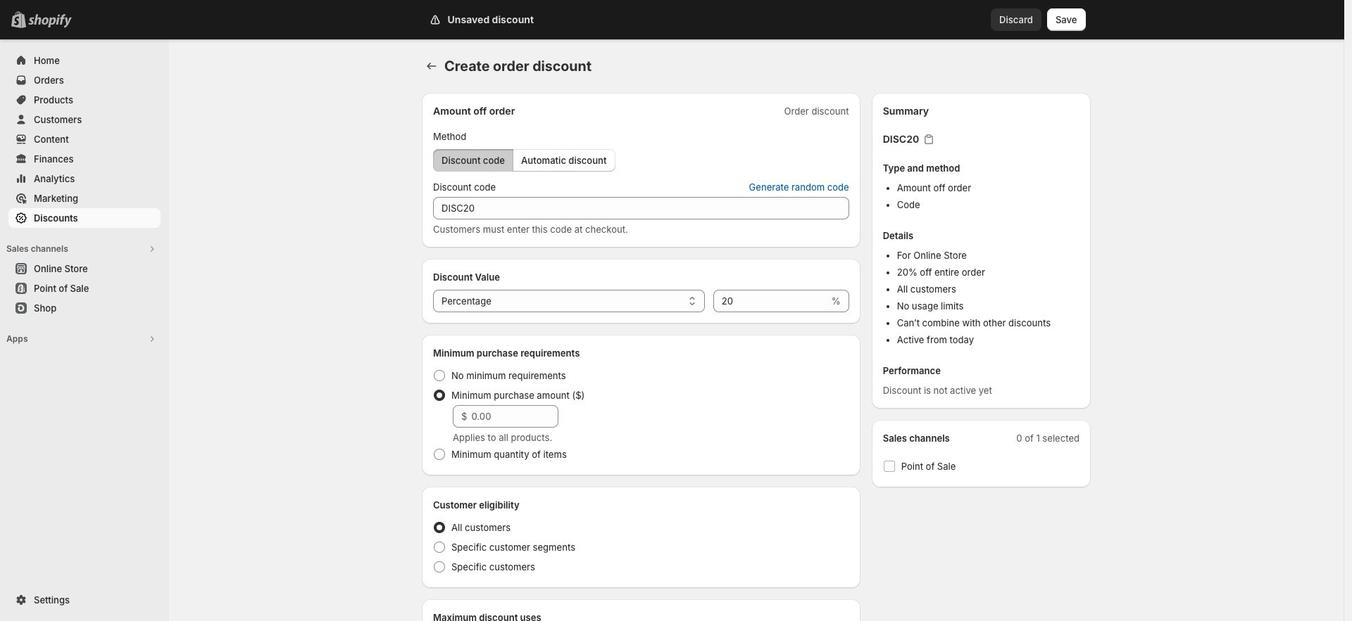 Task type: locate. For each thing, give the bounding box(es) containing it.
shopify image
[[28, 14, 72, 28]]

None text field
[[433, 197, 849, 220], [713, 290, 829, 313], [433, 197, 849, 220], [713, 290, 829, 313]]



Task type: vqa. For each thing, say whether or not it's contained in the screenshot.
dialog
no



Task type: describe. For each thing, give the bounding box(es) containing it.
0.00 text field
[[471, 406, 558, 428]]



